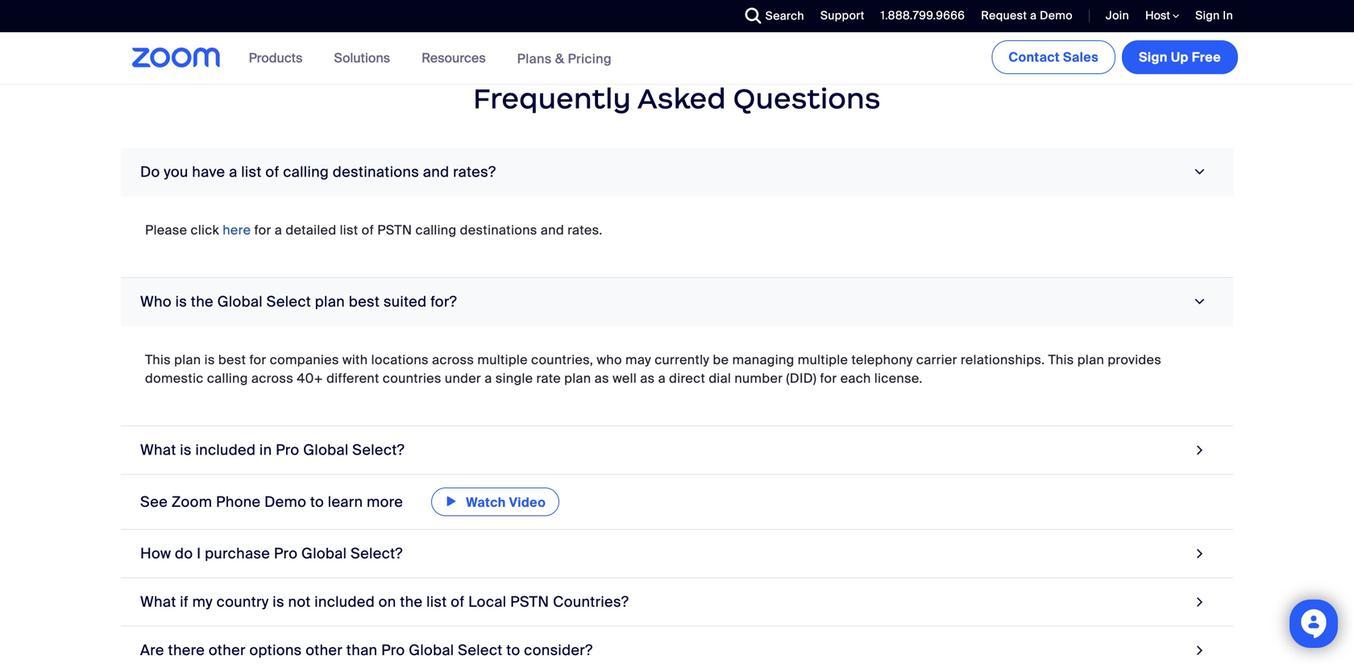 Task type: describe. For each thing, give the bounding box(es) containing it.
a left the direct
[[659, 370, 666, 387]]

2 this from the left
[[1049, 351, 1075, 368]]

&
[[555, 50, 565, 67]]

there
[[168, 641, 205, 660]]

domestic
[[145, 370, 204, 387]]

sign up free button
[[1123, 40, 1239, 74]]

who is the global select plan best suited for? button
[[121, 278, 1234, 326]]

select? for how do i purchase pro global select?
[[351, 545, 403, 563]]

1 horizontal spatial across
[[432, 351, 474, 368]]

global up learn
[[303, 441, 349, 459]]

consider?
[[524, 641, 593, 660]]

be
[[713, 351, 729, 368]]

license.
[[875, 370, 923, 387]]

sales
[[1064, 49, 1099, 66]]

contact sales link
[[992, 40, 1116, 74]]

frequently
[[474, 81, 632, 116]]

single
[[496, 370, 533, 387]]

best inside this plan is best for companies with locations across multiple countries, who may currently be managing multiple telephony carrier relationships. this plan provides domestic calling across 40+ different countries under a single rate plan as well as a direct dial number (did) for each license.
[[218, 351, 246, 368]]

resources button
[[422, 32, 493, 84]]

1 vertical spatial for
[[250, 351, 267, 368]]

watch
[[466, 494, 506, 511]]

pricing
[[568, 50, 612, 67]]

telephony
[[852, 351, 913, 368]]

tab list containing do you have a list of calling destinations and rates?
[[121, 148, 1234, 665]]

relationships.
[[961, 351, 1046, 368]]

calling inside do you have a list of calling destinations and rates? "dropdown button"
[[283, 163, 329, 181]]

sign in
[[1196, 8, 1234, 23]]

right image inside do you have a list of calling destinations and rates? "dropdown button"
[[1190, 165, 1212, 179]]

included inside dropdown button
[[315, 593, 375, 612]]

product information navigation
[[237, 32, 624, 85]]

banner containing contact sales
[[113, 32, 1242, 85]]

frequently asked questions
[[474, 81, 881, 116]]

search
[[766, 8, 805, 23]]

1 as from the left
[[595, 370, 610, 387]]

support
[[821, 8, 865, 23]]

plans
[[517, 50, 552, 67]]

more
[[367, 493, 403, 512]]

destinations inside "dropdown button"
[[333, 163, 419, 181]]

click
[[191, 222, 219, 239]]

do
[[140, 163, 160, 181]]

2 vertical spatial for
[[821, 370, 838, 387]]

2 multiple from the left
[[798, 351, 849, 368]]

play image
[[445, 492, 458, 511]]

do you have a list of calling destinations and rates?
[[140, 163, 496, 181]]

to inside are there other options other than pro global select to consider? dropdown button
[[507, 641, 521, 660]]

my
[[192, 593, 213, 612]]

see zoom phone demo to learn more
[[140, 493, 407, 512]]

how do i purchase pro global select? button
[[121, 530, 1234, 578]]

join link up meetings navigation
[[1106, 8, 1130, 23]]

what for what if my country is not included on the list of local pstn countries?
[[140, 593, 176, 612]]

phone
[[216, 493, 261, 512]]

is inside this plan is best for companies with locations across multiple countries, who may currently be managing multiple telephony carrier relationships. this plan provides domestic calling across 40+ different countries under a single rate plan as well as a direct dial number (did) for each license.
[[205, 351, 215, 368]]

who
[[140, 293, 172, 311]]

you
[[164, 163, 188, 181]]

1 vertical spatial across
[[252, 370, 294, 387]]

sign for sign up free
[[1140, 49, 1168, 66]]

countries,
[[531, 351, 594, 368]]

2 horizontal spatial calling
[[416, 222, 457, 239]]

up
[[1172, 49, 1189, 66]]

here
[[223, 222, 251, 239]]

contact sales
[[1009, 49, 1099, 66]]

the inside dropdown button
[[400, 593, 423, 612]]

rates.
[[568, 222, 603, 239]]

of inside "dropdown button"
[[266, 163, 279, 181]]

right image for what is included in pro global select?
[[1193, 439, 1208, 461]]

2 as from the left
[[641, 370, 655, 387]]

are there other options other than pro global select to consider?
[[140, 641, 593, 660]]

1 vertical spatial list
[[340, 222, 358, 239]]

for?
[[431, 293, 457, 311]]

see
[[140, 493, 168, 512]]

(did)
[[787, 370, 817, 387]]

included inside dropdown button
[[196, 441, 256, 459]]

solutions button
[[334, 32, 398, 84]]

companies
[[270, 351, 339, 368]]

best inside dropdown button
[[349, 293, 380, 311]]

1 vertical spatial and
[[541, 222, 564, 239]]

0 horizontal spatial demo
[[265, 493, 307, 512]]

zoom
[[172, 493, 212, 512]]

on
[[379, 593, 396, 612]]

provides
[[1108, 351, 1162, 368]]

rates?
[[453, 163, 496, 181]]

i
[[197, 545, 201, 563]]

countries?
[[553, 593, 629, 612]]

1.888.799.9666
[[881, 8, 966, 23]]

local
[[469, 593, 507, 612]]

request a demo
[[982, 8, 1073, 23]]

right image for of
[[1193, 591, 1208, 613]]

free
[[1193, 49, 1222, 66]]

0 horizontal spatial to
[[310, 493, 324, 512]]

pro for purchase
[[274, 545, 298, 563]]

plan up domestic
[[174, 351, 201, 368]]

do
[[175, 545, 193, 563]]

40+
[[297, 370, 323, 387]]

0 vertical spatial demo
[[1040, 8, 1073, 23]]

a inside "dropdown button"
[[229, 163, 238, 181]]

please
[[145, 222, 187, 239]]

and inside "dropdown button"
[[423, 163, 450, 181]]

the inside dropdown button
[[191, 293, 214, 311]]

in
[[260, 441, 272, 459]]

list inside dropdown button
[[427, 593, 447, 612]]

who is the global select plan best suited for?
[[140, 293, 457, 311]]

sign up free
[[1140, 49, 1222, 66]]

are
[[140, 641, 164, 660]]

well
[[613, 370, 637, 387]]



Task type: locate. For each thing, give the bounding box(es) containing it.
1 vertical spatial to
[[507, 641, 521, 660]]

select? up more at the bottom of page
[[353, 441, 405, 459]]

0 vertical spatial pro
[[276, 441, 300, 459]]

each
[[841, 370, 872, 387]]

1 horizontal spatial sign
[[1196, 8, 1221, 23]]

rate
[[537, 370, 561, 387]]

across up under
[[432, 351, 474, 368]]

dial
[[709, 370, 732, 387]]

best left the suited
[[349, 293, 380, 311]]

0 vertical spatial what
[[140, 441, 176, 459]]

0 vertical spatial calling
[[283, 163, 329, 181]]

the right who
[[191, 293, 214, 311]]

included
[[196, 441, 256, 459], [315, 593, 375, 612]]

of inside dropdown button
[[451, 593, 465, 612]]

other right there
[[209, 641, 246, 660]]

0 vertical spatial destinations
[[333, 163, 419, 181]]

pstn
[[378, 222, 412, 239], [511, 593, 550, 612]]

for right (did)
[[821, 370, 838, 387]]

0 horizontal spatial other
[[209, 641, 246, 660]]

2 horizontal spatial of
[[451, 593, 465, 612]]

suited
[[384, 293, 427, 311]]

1 horizontal spatial of
[[362, 222, 374, 239]]

solutions
[[334, 50, 390, 67]]

please click here for a detailed list of pstn calling destinations and rates.
[[145, 222, 603, 239]]

a right have on the top of the page
[[229, 163, 238, 181]]

plans & pricing
[[517, 50, 612, 67]]

list right on on the bottom left of the page
[[427, 593, 447, 612]]

pro right the purchase
[[274, 545, 298, 563]]

right image for how do i purchase pro global select?
[[1193, 543, 1208, 565]]

1 horizontal spatial select
[[458, 641, 503, 660]]

0 horizontal spatial included
[[196, 441, 256, 459]]

0 vertical spatial to
[[310, 493, 324, 512]]

1 horizontal spatial this
[[1049, 351, 1075, 368]]

calling right domestic
[[207, 370, 248, 387]]

included left on on the bottom left of the page
[[315, 593, 375, 612]]

select? inside how do i purchase pro global select? dropdown button
[[351, 545, 403, 563]]

plan down the countries, on the left bottom
[[565, 370, 592, 387]]

1 horizontal spatial other
[[306, 641, 343, 660]]

right image
[[1190, 294, 1212, 309], [1193, 439, 1208, 461], [1193, 543, 1208, 565]]

1 horizontal spatial to
[[507, 641, 521, 660]]

the right on on the bottom left of the page
[[400, 593, 423, 612]]

2 vertical spatial right image
[[1193, 640, 1208, 662]]

what if my country is not included on the list of local pstn countries? button
[[121, 578, 1234, 627]]

0 horizontal spatial pstn
[[378, 222, 412, 239]]

zoom logo image
[[132, 48, 221, 68]]

1 horizontal spatial list
[[340, 222, 358, 239]]

0 horizontal spatial of
[[266, 163, 279, 181]]

0 vertical spatial right image
[[1190, 294, 1212, 309]]

1 vertical spatial of
[[362, 222, 374, 239]]

2 what from the top
[[140, 593, 176, 612]]

join link left the 'host'
[[1094, 0, 1134, 32]]

2 vertical spatial of
[[451, 593, 465, 612]]

1 vertical spatial right image
[[1193, 591, 1208, 613]]

products
[[249, 50, 303, 67]]

across down companies
[[252, 370, 294, 387]]

demo right phone
[[265, 493, 307, 512]]

a left detailed at top left
[[275, 222, 282, 239]]

video
[[509, 494, 546, 511]]

and left rates.
[[541, 222, 564, 239]]

0 vertical spatial select
[[267, 293, 311, 311]]

what left if
[[140, 593, 176, 612]]

1 vertical spatial included
[[315, 593, 375, 612]]

right image inside who is the global select plan best suited for? dropdown button
[[1190, 294, 1212, 309]]

tab list
[[121, 148, 1234, 665]]

as down who
[[595, 370, 610, 387]]

0 horizontal spatial as
[[595, 370, 610, 387]]

plan
[[315, 293, 345, 311], [174, 351, 201, 368], [1078, 351, 1105, 368], [565, 370, 592, 387]]

0 horizontal spatial this
[[145, 351, 171, 368]]

0 horizontal spatial list
[[241, 163, 262, 181]]

calling down rates?
[[416, 222, 457, 239]]

0 horizontal spatial the
[[191, 293, 214, 311]]

1 vertical spatial pro
[[274, 545, 298, 563]]

right image inside what if my country is not included on the list of local pstn countries? dropdown button
[[1193, 591, 1208, 613]]

a right request
[[1031, 8, 1037, 23]]

of right have on the top of the page
[[266, 163, 279, 181]]

1 horizontal spatial the
[[400, 593, 423, 612]]

select down local
[[458, 641, 503, 660]]

0 vertical spatial the
[[191, 293, 214, 311]]

sign for sign in
[[1196, 8, 1221, 23]]

1 horizontal spatial pstn
[[511, 593, 550, 612]]

what up see
[[140, 441, 176, 459]]

0 horizontal spatial and
[[423, 163, 450, 181]]

to left consider?
[[507, 641, 521, 660]]

list right have on the top of the page
[[241, 163, 262, 181]]

plan inside who is the global select plan best suited for? dropdown button
[[315, 293, 345, 311]]

1 horizontal spatial multiple
[[798, 351, 849, 368]]

plan left provides
[[1078, 351, 1105, 368]]

best left companies
[[218, 351, 246, 368]]

join
[[1106, 8, 1130, 23]]

not
[[288, 593, 311, 612]]

if
[[180, 593, 189, 612]]

2 vertical spatial list
[[427, 593, 447, 612]]

of
[[266, 163, 279, 181], [362, 222, 374, 239], [451, 593, 465, 612]]

questions
[[734, 81, 881, 116]]

of right detailed at top left
[[362, 222, 374, 239]]

and
[[423, 163, 450, 181], [541, 222, 564, 239]]

multiple up single
[[478, 351, 528, 368]]

have
[[192, 163, 225, 181]]

multiple
[[478, 351, 528, 368], [798, 351, 849, 368]]

2 other from the left
[[306, 641, 343, 660]]

as down may
[[641, 370, 655, 387]]

host
[[1146, 8, 1174, 23]]

across
[[432, 351, 474, 368], [252, 370, 294, 387]]

right image inside what is included in pro global select? dropdown button
[[1193, 439, 1208, 461]]

demo up contact sales
[[1040, 8, 1073, 23]]

this plan is best for companies with locations across multiple countries, who may currently be managing multiple telephony carrier relationships. this plan provides domestic calling across 40+ different countries under a single rate plan as well as a direct dial number (did) for each license.
[[145, 351, 1162, 387]]

search button
[[734, 0, 809, 32]]

how
[[140, 545, 171, 563]]

0 vertical spatial across
[[432, 351, 474, 368]]

0 vertical spatial select?
[[353, 441, 405, 459]]

1 vertical spatial calling
[[416, 222, 457, 239]]

1 vertical spatial destinations
[[460, 222, 538, 239]]

1 what from the top
[[140, 441, 176, 459]]

1 vertical spatial demo
[[265, 493, 307, 512]]

right image inside how do i purchase pro global select? dropdown button
[[1193, 543, 1208, 565]]

1 vertical spatial pstn
[[511, 593, 550, 612]]

this up domestic
[[145, 351, 171, 368]]

list inside "dropdown button"
[[241, 163, 262, 181]]

other left than
[[306, 641, 343, 660]]

0 horizontal spatial calling
[[207, 370, 248, 387]]

is inside dropdown button
[[273, 593, 285, 612]]

calling
[[283, 163, 329, 181], [416, 222, 457, 239], [207, 370, 248, 387]]

join link
[[1094, 0, 1134, 32], [1106, 8, 1130, 23]]

for left companies
[[250, 351, 267, 368]]

2 horizontal spatial list
[[427, 593, 447, 612]]

0 vertical spatial for
[[254, 222, 271, 239]]

what inside dropdown button
[[140, 593, 176, 612]]

multiple up (did)
[[798, 351, 849, 368]]

1 horizontal spatial as
[[641, 370, 655, 387]]

sign left 'up'
[[1140, 49, 1168, 66]]

locations
[[372, 351, 429, 368]]

how do i purchase pro global select?
[[140, 545, 403, 563]]

of left local
[[451, 593, 465, 612]]

managing
[[733, 351, 795, 368]]

what for what is included in pro global select?
[[140, 441, 176, 459]]

0 horizontal spatial destinations
[[333, 163, 419, 181]]

watch video
[[466, 494, 546, 511]]

select up companies
[[267, 293, 311, 311]]

0 vertical spatial pstn
[[378, 222, 412, 239]]

banner
[[113, 32, 1242, 85]]

0 vertical spatial of
[[266, 163, 279, 181]]

here link
[[223, 222, 251, 239]]

0 horizontal spatial across
[[252, 370, 294, 387]]

different
[[327, 370, 380, 387]]

2 vertical spatial right image
[[1193, 543, 1208, 565]]

other
[[209, 641, 246, 660], [306, 641, 343, 660]]

who
[[597, 351, 622, 368]]

0 horizontal spatial sign
[[1140, 49, 1168, 66]]

1 horizontal spatial demo
[[1040, 8, 1073, 23]]

1 horizontal spatial and
[[541, 222, 564, 239]]

pstn up the suited
[[378, 222, 412, 239]]

0 horizontal spatial multiple
[[478, 351, 528, 368]]

global down here
[[217, 293, 263, 311]]

list right detailed at top left
[[340, 222, 358, 239]]

1 multiple from the left
[[478, 351, 528, 368]]

select?
[[353, 441, 405, 459], [351, 545, 403, 563]]

0 vertical spatial best
[[349, 293, 380, 311]]

pro for in
[[276, 441, 300, 459]]

pstn inside dropdown button
[[511, 593, 550, 612]]

select? up what if my country is not included on the list of local pstn countries?
[[351, 545, 403, 563]]

0 horizontal spatial best
[[218, 351, 246, 368]]

direct
[[670, 370, 706, 387]]

0 vertical spatial included
[[196, 441, 256, 459]]

detailed
[[286, 222, 337, 239]]

under
[[445, 370, 481, 387]]

for right here link
[[254, 222, 271, 239]]

sign left in
[[1196, 8, 1221, 23]]

watch video link
[[431, 488, 560, 516]]

pro right than
[[382, 641, 405, 660]]

calling up detailed at top left
[[283, 163, 329, 181]]

pstn right local
[[511, 593, 550, 612]]

destinations up please click here for a detailed list of pstn calling destinations and rates.
[[333, 163, 419, 181]]

0 vertical spatial sign
[[1196, 8, 1221, 23]]

select? inside what is included in pro global select? dropdown button
[[353, 441, 405, 459]]

1 horizontal spatial best
[[349, 293, 380, 311]]

1 vertical spatial sign
[[1140, 49, 1168, 66]]

right image for who is the global select plan best suited for?
[[1190, 294, 1212, 309]]

1 horizontal spatial calling
[[283, 163, 329, 181]]

1 other from the left
[[209, 641, 246, 660]]

as
[[595, 370, 610, 387], [641, 370, 655, 387]]

0 horizontal spatial select
[[267, 293, 311, 311]]

sign inside button
[[1140, 49, 1168, 66]]

to left learn
[[310, 493, 324, 512]]

global up not
[[302, 545, 347, 563]]

request
[[982, 8, 1028, 23]]

1 horizontal spatial included
[[315, 593, 375, 612]]

pro right "in"
[[276, 441, 300, 459]]

contact
[[1009, 49, 1060, 66]]

1 vertical spatial right image
[[1193, 439, 1208, 461]]

are there other options other than pro global select to consider? button
[[121, 627, 1234, 665]]

1 horizontal spatial destinations
[[460, 222, 538, 239]]

may
[[626, 351, 652, 368]]

best
[[349, 293, 380, 311], [218, 351, 246, 368]]

is
[[175, 293, 187, 311], [205, 351, 215, 368], [180, 441, 192, 459], [273, 593, 285, 612]]

global down what if my country is not included on the list of local pstn countries?
[[409, 641, 454, 660]]

plan up with
[[315, 293, 345, 311]]

what is included in pro global select?
[[140, 441, 405, 459]]

destinations down rates?
[[460, 222, 538, 239]]

1 vertical spatial select
[[458, 641, 503, 660]]

currently
[[655, 351, 710, 368]]

learn
[[328, 493, 363, 512]]

right image
[[1190, 165, 1212, 179], [1193, 591, 1208, 613], [1193, 640, 1208, 662]]

1 this from the left
[[145, 351, 171, 368]]

calling inside this plan is best for companies with locations across multiple countries, who may currently be managing multiple telephony carrier relationships. this plan provides domestic calling across 40+ different countries under a single rate plan as well as a direct dial number (did) for each license.
[[207, 370, 248, 387]]

to
[[310, 493, 324, 512], [507, 641, 521, 660]]

country
[[217, 593, 269, 612]]

sign in link
[[1184, 0, 1242, 32], [1196, 8, 1234, 23]]

the
[[191, 293, 214, 311], [400, 593, 423, 612]]

0 vertical spatial right image
[[1190, 165, 1212, 179]]

right image inside are there other options other than pro global select to consider? dropdown button
[[1193, 640, 1208, 662]]

1 vertical spatial select?
[[351, 545, 403, 563]]

0 vertical spatial list
[[241, 163, 262, 181]]

number
[[735, 370, 783, 387]]

this
[[145, 351, 171, 368], [1049, 351, 1075, 368]]

countries
[[383, 370, 442, 387]]

right image for consider?
[[1193, 640, 1208, 662]]

1 vertical spatial the
[[400, 593, 423, 612]]

products button
[[249, 32, 310, 84]]

1 vertical spatial best
[[218, 351, 246, 368]]

purchase
[[205, 545, 270, 563]]

2 vertical spatial pro
[[382, 641, 405, 660]]

carrier
[[917, 351, 958, 368]]

options
[[250, 641, 302, 660]]

0 vertical spatial and
[[423, 163, 450, 181]]

select? for what is included in pro global select?
[[353, 441, 405, 459]]

resources
[[422, 50, 486, 67]]

2 vertical spatial calling
[[207, 370, 248, 387]]

and left rates?
[[423, 163, 450, 181]]

a right under
[[485, 370, 492, 387]]

included left "in"
[[196, 441, 256, 459]]

do you have a list of calling destinations and rates? button
[[121, 148, 1234, 197]]

meetings navigation
[[989, 32, 1242, 77]]

1 vertical spatial what
[[140, 593, 176, 612]]

what inside dropdown button
[[140, 441, 176, 459]]

than
[[347, 641, 378, 660]]

what if my country is not included on the list of local pstn countries?
[[140, 593, 629, 612]]

pro
[[276, 441, 300, 459], [274, 545, 298, 563], [382, 641, 405, 660]]

this right the relationships.
[[1049, 351, 1075, 368]]



Task type: vqa. For each thing, say whether or not it's contained in the screenshot.
PSTN to the right
yes



